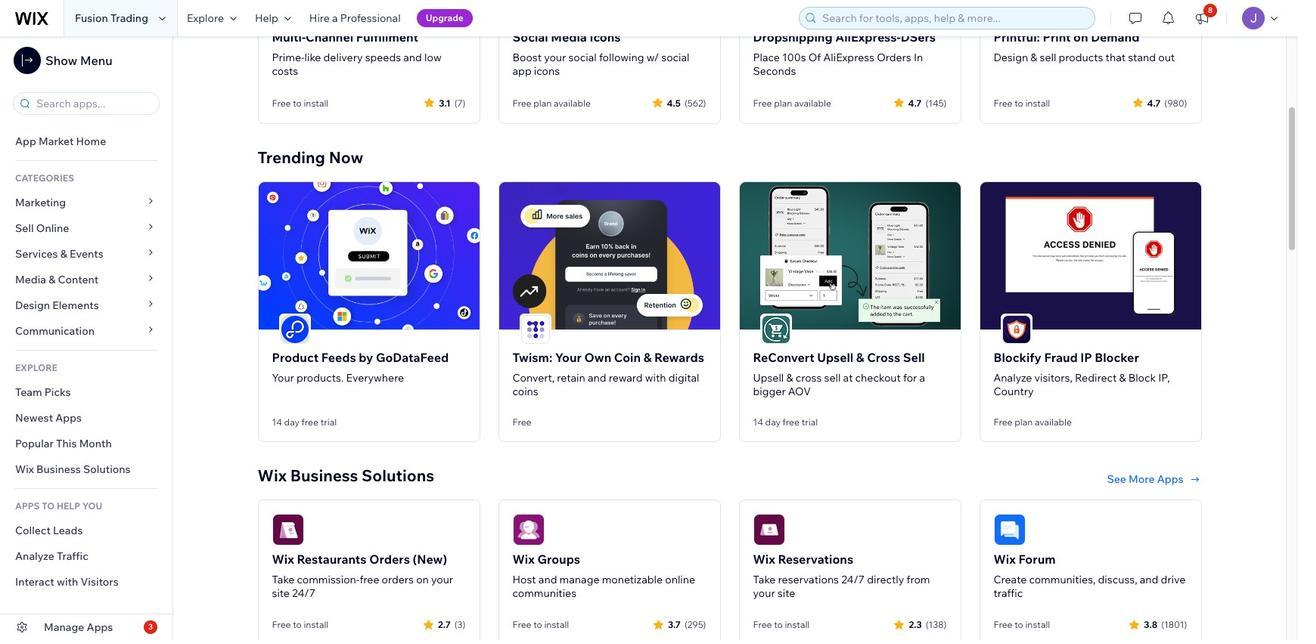 Task type: vqa. For each thing, say whether or not it's contained in the screenshot.


Task type: locate. For each thing, give the bounding box(es) containing it.
twism: your own coin & rewards convert, retain and reward with digital coins
[[513, 350, 704, 399]]

solutions inside wix business solutions 'link'
[[83, 463, 131, 477]]

media inside social media icons boost your social following w/ social app icons
[[551, 30, 587, 45]]

1 horizontal spatial free plan available
[[753, 97, 832, 109]]

a right the for
[[920, 371, 926, 385]]

products
[[1059, 51, 1104, 64]]

24/7 inside wix restaurants orders (new) take commission-free orders on your site 24/7
[[292, 587, 316, 601]]

analyze down blockify
[[994, 371, 1032, 385]]

to down traffic
[[1015, 620, 1024, 631]]

1 horizontal spatial plan
[[774, 97, 793, 109]]

reservations
[[778, 552, 854, 567]]

& left cross
[[787, 371, 793, 385]]

2 trial from the left
[[802, 417, 818, 428]]

marketing link
[[0, 190, 173, 216]]

& down the printful:
[[1031, 51, 1038, 64]]

and
[[404, 51, 422, 64], [588, 371, 607, 385], [539, 573, 557, 587], [1140, 573, 1159, 587]]

14 day free trial down products.
[[272, 417, 337, 428]]

design down the printful:
[[994, 51, 1029, 64]]

1 site from the left
[[272, 587, 290, 601]]

more
[[1129, 473, 1155, 486]]

4.5
[[667, 97, 681, 109]]

0 horizontal spatial available
[[554, 97, 591, 109]]

0 horizontal spatial upsell
[[753, 371, 784, 385]]

icons
[[590, 30, 621, 45]]

low
[[425, 51, 442, 64]]

1 vertical spatial design
[[15, 299, 50, 313]]

14 day free trial down aov
[[753, 417, 818, 428]]

1 vertical spatial analyze
[[15, 550, 54, 564]]

0 horizontal spatial wix business solutions
[[15, 463, 131, 477]]

show menu button
[[14, 47, 113, 74]]

wix inside wix restaurants orders (new) take commission-free orders on your site 24/7
[[272, 552, 294, 567]]

orders left in
[[877, 51, 912, 64]]

plan down icons
[[534, 97, 552, 109]]

free plan available for dropshipping
[[753, 97, 832, 109]]

business up wix restaurants orders (new) icon at the left bottom of the page
[[290, 466, 358, 486]]

and left low
[[404, 51, 422, 64]]

product feeds by godatafeed icon image
[[258, 182, 479, 330], [280, 315, 309, 344]]

available down icons
[[554, 97, 591, 109]]

at
[[843, 371, 853, 385]]

1 horizontal spatial design
[[994, 51, 1029, 64]]

and inside the 'wix forum create communities, discuss, and drive traffic'
[[1140, 573, 1159, 587]]

stand
[[1128, 51, 1156, 64]]

0 vertical spatial a
[[332, 11, 338, 25]]

install for wix reservations
[[785, 620, 810, 631]]

0 horizontal spatial with
[[57, 576, 78, 590]]

(7)
[[455, 97, 466, 109]]

wix restaurants orders (new) take commission-free orders on your site 24/7
[[272, 552, 453, 601]]

1 horizontal spatial media
[[551, 30, 587, 45]]

with down traffic
[[57, 576, 78, 590]]

to for wix forum
[[1015, 620, 1024, 631]]

speeds
[[365, 51, 401, 64]]

1 horizontal spatial day
[[766, 417, 781, 428]]

your up retain
[[555, 350, 582, 365]]

day for reconvert
[[766, 417, 781, 428]]

0 horizontal spatial on
[[416, 573, 429, 587]]

business
[[36, 463, 81, 477], [290, 466, 358, 486]]

media inside sidebar element
[[15, 273, 46, 287]]

cross
[[796, 371, 822, 385]]

trial for upsell
[[802, 417, 818, 428]]

1 vertical spatial your
[[272, 371, 294, 385]]

0 horizontal spatial business
[[36, 463, 81, 477]]

manage
[[44, 621, 84, 635]]

0 horizontal spatial social
[[569, 51, 597, 64]]

free to install down commission-
[[272, 620, 329, 631]]

1 vertical spatial sell
[[824, 371, 841, 385]]

4.7 for dropshipping aliexpress-dsers
[[909, 97, 922, 109]]

& inside printful: print on demand design & sell products that stand out
[[1031, 51, 1038, 64]]

wix inside the 'wix forum create communities, discuss, and drive traffic'
[[994, 552, 1016, 567]]

reconvert
[[753, 350, 815, 365]]

your right boost
[[544, 51, 566, 64]]

free plan available down "seconds" at the right top
[[753, 97, 832, 109]]

1 14 from the left
[[272, 417, 282, 428]]

following
[[599, 51, 644, 64]]

1 vertical spatial orders
[[369, 552, 410, 567]]

sell inside sell online link
[[15, 222, 34, 235]]

of
[[809, 51, 821, 64]]

content
[[58, 273, 99, 287]]

0 horizontal spatial free plan available
[[513, 97, 591, 109]]

plan down "seconds" at the right top
[[774, 97, 793, 109]]

1 horizontal spatial apps
[[87, 621, 113, 635]]

free for 2.3 (138)
[[753, 620, 772, 631]]

1 horizontal spatial solutions
[[362, 466, 434, 486]]

and left drive
[[1140, 573, 1159, 587]]

1 horizontal spatial take
[[753, 573, 776, 587]]

picks
[[44, 386, 71, 400]]

1 horizontal spatial site
[[778, 587, 796, 601]]

free for 3.1 (7)
[[272, 97, 291, 109]]

apps up the this
[[55, 412, 82, 425]]

2 4.7 from the left
[[1148, 97, 1161, 109]]

take left commission-
[[272, 573, 295, 587]]

free down aov
[[783, 417, 800, 428]]

free to install for wix restaurants orders (new)
[[272, 620, 329, 631]]

app
[[513, 64, 532, 78]]

trial down products.
[[321, 417, 337, 428]]

0 horizontal spatial sell
[[15, 222, 34, 235]]

free for 2.7 (3)
[[272, 620, 291, 631]]

wix up wix restaurants orders (new) icon at the left bottom of the page
[[258, 466, 287, 486]]

a inside reconvert upsell & cross sell upsell & cross sell at checkout for a bigger aov
[[920, 371, 926, 385]]

godatafeed
[[376, 350, 449, 365]]

delivery
[[324, 51, 363, 64]]

your
[[555, 350, 582, 365], [272, 371, 294, 385]]

own
[[585, 350, 612, 365]]

on
[[1074, 30, 1089, 45], [416, 573, 429, 587]]

1 day from the left
[[284, 417, 300, 428]]

wix down wix restaurants orders (new) icon at the left bottom of the page
[[272, 552, 294, 567]]

0 horizontal spatial design
[[15, 299, 50, 313]]

see more apps
[[1107, 473, 1184, 486]]

1 horizontal spatial a
[[920, 371, 926, 385]]

to down commission-
[[293, 620, 302, 631]]

twism: your own coin & rewards icon image
[[499, 182, 720, 330], [521, 315, 550, 344]]

install down communities
[[544, 620, 569, 631]]

apps right "more"
[[1158, 473, 1184, 486]]

0 horizontal spatial your
[[431, 573, 453, 587]]

a right hire at left top
[[332, 11, 338, 25]]

0 vertical spatial design
[[994, 51, 1029, 64]]

0 horizontal spatial day
[[284, 417, 300, 428]]

social down icons
[[569, 51, 597, 64]]

now
[[329, 148, 364, 167]]

14 for product
[[272, 417, 282, 428]]

reservations
[[778, 573, 839, 587]]

Search for tools, apps, help & more... field
[[818, 8, 1090, 29]]

on up products
[[1074, 30, 1089, 45]]

0 horizontal spatial apps
[[55, 412, 82, 425]]

social
[[569, 51, 597, 64], [662, 51, 690, 64]]

your left reservations
[[753, 587, 775, 601]]

blocker
[[1095, 350, 1140, 365]]

wix up host at the left bottom of page
[[513, 552, 535, 567]]

orders up orders
[[369, 552, 410, 567]]

sidebar element
[[0, 36, 173, 641]]

1 horizontal spatial 14
[[753, 417, 764, 428]]

2 14 day free trial from the left
[[753, 417, 818, 428]]

0 vertical spatial media
[[551, 30, 587, 45]]

4.7 left (145)
[[909, 97, 922, 109]]

free down products.
[[302, 417, 319, 428]]

social right w/
[[662, 51, 690, 64]]

2.3
[[909, 620, 922, 631]]

& right coin
[[644, 350, 652, 365]]

available
[[554, 97, 591, 109], [795, 97, 832, 109], [1035, 417, 1072, 428]]

1 horizontal spatial sell
[[903, 350, 925, 365]]

0 vertical spatial sell
[[15, 222, 34, 235]]

analyze up the interact
[[15, 550, 54, 564]]

0 horizontal spatial media
[[15, 273, 46, 287]]

2 14 from the left
[[753, 417, 764, 428]]

forum
[[1019, 552, 1056, 567]]

and down 'groups'
[[539, 573, 557, 587]]

1 4.7 from the left
[[909, 97, 922, 109]]

upsell
[[817, 350, 854, 365], [753, 371, 784, 385]]

1 horizontal spatial 4.7
[[1148, 97, 1161, 109]]

1 horizontal spatial 24/7
[[842, 573, 865, 587]]

2 vertical spatial apps
[[87, 621, 113, 635]]

1 horizontal spatial orders
[[877, 51, 912, 64]]

1 horizontal spatial free
[[360, 573, 379, 587]]

wix down popular
[[15, 463, 34, 477]]

install for wix groups
[[544, 620, 569, 631]]

online
[[665, 573, 696, 587]]

1 horizontal spatial business
[[290, 466, 358, 486]]

hire a professional link
[[300, 0, 410, 36]]

0 vertical spatial on
[[1074, 30, 1089, 45]]

upgrade button
[[417, 9, 473, 27]]

24/7 inside wix reservations take reservations 24/7 directly from your site
[[842, 573, 865, 587]]

interact
[[15, 576, 54, 590]]

1 vertical spatial media
[[15, 273, 46, 287]]

business inside wix business solutions 'link'
[[36, 463, 81, 477]]

media left icons
[[551, 30, 587, 45]]

8
[[1209, 5, 1213, 15]]

free plan available down country
[[994, 417, 1072, 428]]

install down print
[[1026, 97, 1051, 109]]

out
[[1159, 51, 1175, 64]]

communities,
[[1030, 573, 1096, 587]]

2.7
[[438, 620, 451, 631]]

Search apps... field
[[32, 93, 154, 114]]

take inside wix reservations take reservations 24/7 directly from your site
[[753, 573, 776, 587]]

day down products.
[[284, 417, 300, 428]]

24/7 left directly
[[842, 573, 865, 587]]

0 horizontal spatial 4.7
[[909, 97, 922, 109]]

wix inside 'link'
[[15, 463, 34, 477]]

free for 4.5 (562)
[[513, 97, 532, 109]]

wix up create
[[994, 552, 1016, 567]]

services & events link
[[0, 241, 173, 267]]

install for wix restaurants orders (new)
[[304, 620, 329, 631]]

sell up the for
[[903, 350, 925, 365]]

coin
[[614, 350, 641, 365]]

wix inside wix groups host and manage monetizable online communities
[[513, 552, 535, 567]]

(980)
[[1165, 97, 1188, 109]]

this
[[56, 437, 77, 451]]

free to install down reservations
[[753, 620, 810, 631]]

with left 'digital'
[[645, 371, 666, 385]]

& left 'cross'
[[857, 350, 865, 365]]

0 horizontal spatial free
[[302, 417, 319, 428]]

2 horizontal spatial apps
[[1158, 473, 1184, 486]]

0 horizontal spatial your
[[272, 371, 294, 385]]

wix restaurants orders (new) icon image
[[272, 514, 304, 546]]

0 horizontal spatial site
[[272, 587, 290, 601]]

twism:
[[513, 350, 553, 365]]

place
[[753, 51, 780, 64]]

and inside twism: your own coin & rewards convert, retain and reward with digital coins
[[588, 371, 607, 385]]

wix inside wix reservations take reservations 24/7 directly from your site
[[753, 552, 776, 567]]

sell inside printful: print on demand design & sell products that stand out
[[1040, 51, 1057, 64]]

14 down product
[[272, 417, 282, 428]]

0 horizontal spatial 24/7
[[292, 587, 316, 601]]

0 vertical spatial with
[[645, 371, 666, 385]]

wix reservations take reservations 24/7 directly from your site
[[753, 552, 930, 601]]

1 horizontal spatial 14 day free trial
[[753, 417, 818, 428]]

services & events
[[15, 247, 103, 261]]

1 vertical spatial sell
[[903, 350, 925, 365]]

0 vertical spatial apps
[[55, 412, 82, 425]]

business down popular this month
[[36, 463, 81, 477]]

2 horizontal spatial free
[[783, 417, 800, 428]]

and down own
[[588, 371, 607, 385]]

0 horizontal spatial a
[[332, 11, 338, 25]]

24/7 down restaurants
[[292, 587, 316, 601]]

1 horizontal spatial available
[[795, 97, 832, 109]]

0 horizontal spatial 14
[[272, 417, 282, 428]]

multi-channel fulfillment prime-like delivery speeds and low costs
[[272, 30, 442, 78]]

checkout
[[856, 371, 901, 385]]

see more apps button
[[1107, 473, 1202, 486]]

explore
[[187, 11, 224, 25]]

0 horizontal spatial trial
[[321, 417, 337, 428]]

your down product
[[272, 371, 294, 385]]

to down communities
[[534, 620, 542, 631]]

take left reservations
[[753, 573, 776, 587]]

&
[[1031, 51, 1038, 64], [60, 247, 67, 261], [49, 273, 56, 287], [644, 350, 652, 365], [857, 350, 865, 365], [787, 371, 793, 385], [1120, 371, 1126, 385]]

install down like
[[304, 97, 329, 109]]

2 day from the left
[[766, 417, 781, 428]]

(3)
[[455, 620, 466, 631]]

2 horizontal spatial your
[[753, 587, 775, 601]]

free to install down traffic
[[994, 620, 1051, 631]]

on down '(new)'
[[416, 573, 429, 587]]

& left block
[[1120, 371, 1126, 385]]

1 horizontal spatial analyze
[[994, 371, 1032, 385]]

1 horizontal spatial with
[[645, 371, 666, 385]]

free to install down the printful:
[[994, 97, 1051, 109]]

1 horizontal spatial sell
[[1040, 51, 1057, 64]]

free plan available down icons
[[513, 97, 591, 109]]

free plan available for social
[[513, 97, 591, 109]]

your down '(new)'
[[431, 573, 453, 587]]

1 take from the left
[[272, 573, 295, 587]]

0 horizontal spatial 14 day free trial
[[272, 417, 337, 428]]

1 horizontal spatial social
[[662, 51, 690, 64]]

wix business solutions
[[15, 463, 131, 477], [258, 466, 434, 486]]

install down reservations
[[785, 620, 810, 631]]

reconvert upsell & cross sell icon image
[[740, 182, 961, 330], [762, 315, 790, 344]]

trial down aov
[[802, 417, 818, 428]]

elements
[[52, 299, 99, 313]]

wix for wix forum
[[994, 552, 1016, 567]]

plan for social
[[534, 97, 552, 109]]

market
[[39, 135, 74, 148]]

1 horizontal spatial trial
[[802, 417, 818, 428]]

dropshipping aliexpress-dsers place 100s of aliexpress orders in seconds
[[753, 30, 936, 78]]

0 vertical spatial upsell
[[817, 350, 854, 365]]

1 horizontal spatial your
[[544, 51, 566, 64]]

free to install for wix forum
[[994, 620, 1051, 631]]

sell left the online
[[15, 222, 34, 235]]

directly
[[867, 573, 905, 587]]

create
[[994, 573, 1027, 587]]

wix forum icon image
[[994, 514, 1026, 546]]

sell left the "at" at the right of page
[[824, 371, 841, 385]]

orders inside dropshipping aliexpress-dsers place 100s of aliexpress orders in seconds
[[877, 51, 912, 64]]

communities
[[513, 587, 577, 601]]

1 vertical spatial on
[[416, 573, 429, 587]]

0 horizontal spatial orders
[[369, 552, 410, 567]]

wix down wix reservations icon
[[753, 552, 776, 567]]

0 vertical spatial orders
[[877, 51, 912, 64]]

install for wix forum
[[1026, 620, 1051, 631]]

free plan available
[[513, 97, 591, 109], [753, 97, 832, 109], [994, 417, 1072, 428]]

upsell down reconvert
[[753, 371, 784, 385]]

team picks
[[15, 386, 71, 400]]

install down commission-
[[304, 620, 329, 631]]

to down reservations
[[774, 620, 783, 631]]

printful:
[[994, 30, 1040, 45]]

0 horizontal spatial plan
[[534, 97, 552, 109]]

4.7 (980)
[[1148, 97, 1188, 109]]

site down reservations
[[778, 587, 796, 601]]

1 horizontal spatial on
[[1074, 30, 1089, 45]]

1 vertical spatial with
[[57, 576, 78, 590]]

1 vertical spatial a
[[920, 371, 926, 385]]

upsell up the "at" at the right of page
[[817, 350, 854, 365]]

blockify fraud ip blocker analyze visitors, redirect & block ip, country
[[994, 350, 1170, 399]]

1 horizontal spatial your
[[555, 350, 582, 365]]

available down 'visitors,'
[[1035, 417, 1072, 428]]

& left events
[[60, 247, 67, 261]]

0 horizontal spatial sell
[[824, 371, 841, 385]]

2 site from the left
[[778, 587, 796, 601]]

free left orders
[[360, 573, 379, 587]]

to for wix reservations
[[774, 620, 783, 631]]

sell
[[15, 222, 34, 235], [903, 350, 925, 365]]

14 down bigger
[[753, 417, 764, 428]]

product
[[272, 350, 319, 365]]

2 take from the left
[[753, 573, 776, 587]]

0 vertical spatial your
[[555, 350, 582, 365]]

blockify fraud ip blocker icon image
[[980, 182, 1201, 330], [1002, 315, 1031, 344]]

0 vertical spatial analyze
[[994, 371, 1032, 385]]

sell down print
[[1040, 51, 1057, 64]]

0 horizontal spatial take
[[272, 573, 295, 587]]

14 for reconvert
[[753, 417, 764, 428]]

design inside sidebar element
[[15, 299, 50, 313]]

apps
[[55, 412, 82, 425], [1158, 473, 1184, 486], [87, 621, 113, 635]]

product feeds by godatafeed your products. everywhere
[[272, 350, 449, 385]]

site left commission-
[[272, 587, 290, 601]]

0 horizontal spatial analyze
[[15, 550, 54, 564]]

3.7
[[668, 620, 681, 631]]

2 social from the left
[[662, 51, 690, 64]]

media
[[551, 30, 587, 45], [15, 273, 46, 287]]

1 trial from the left
[[321, 417, 337, 428]]

sell online
[[15, 222, 69, 235]]

0 vertical spatial sell
[[1040, 51, 1057, 64]]

0 horizontal spatial solutions
[[83, 463, 131, 477]]

free to install down communities
[[513, 620, 569, 631]]

4.7 left (980) at the top
[[1148, 97, 1161, 109]]

available down of
[[795, 97, 832, 109]]

your inside social media icons boost your social following w/ social app icons
[[544, 51, 566, 64]]

1 14 day free trial from the left
[[272, 417, 337, 428]]

apps right manage
[[87, 621, 113, 635]]

1 vertical spatial apps
[[1158, 473, 1184, 486]]

design up communication
[[15, 299, 50, 313]]

install down communities, on the bottom of the page
[[1026, 620, 1051, 631]]

media down 'services'
[[15, 273, 46, 287]]

sell online link
[[0, 216, 173, 241]]

day down bigger
[[766, 417, 781, 428]]

plan down country
[[1015, 417, 1033, 428]]



Task type: describe. For each thing, give the bounding box(es) containing it.
in
[[914, 51, 923, 64]]

marketing
[[15, 196, 66, 210]]

free for 4.7 (145)
[[753, 97, 772, 109]]

rewards
[[655, 350, 704, 365]]

categories
[[15, 173, 74, 184]]

wix for wix groups
[[513, 552, 535, 567]]

media & content link
[[0, 267, 173, 293]]

reward
[[609, 371, 643, 385]]

your inside wix restaurants orders (new) take commission-free orders on your site 24/7
[[431, 573, 453, 587]]

professional
[[340, 11, 401, 25]]

analyze inside sidebar element
[[15, 550, 54, 564]]

convert,
[[513, 371, 555, 385]]

multi-
[[272, 30, 306, 45]]

discuss,
[[1098, 573, 1138, 587]]

seconds
[[753, 64, 796, 78]]

3.8 (1801)
[[1144, 620, 1188, 631]]

printful: print on demand design & sell products that stand out
[[994, 30, 1175, 64]]

to down the printful:
[[1015, 97, 1024, 109]]

ip
[[1081, 350, 1093, 365]]

fulfillment
[[356, 30, 418, 45]]

free for 3.7 (295)
[[513, 620, 532, 631]]

take inside wix restaurants orders (new) take commission-free orders on your site 24/7
[[272, 573, 295, 587]]

wix groups icon image
[[513, 514, 544, 546]]

fraud
[[1045, 350, 1078, 365]]

14 day free trial for reconvert
[[753, 417, 818, 428]]

team
[[15, 386, 42, 400]]

apps for newest apps
[[55, 412, 82, 425]]

design elements link
[[0, 293, 173, 319]]

trending now
[[258, 148, 364, 167]]

1 vertical spatial upsell
[[753, 371, 784, 385]]

1 social from the left
[[569, 51, 597, 64]]

apps to help you
[[15, 501, 102, 512]]

design inside printful: print on demand design & sell products that stand out
[[994, 51, 1029, 64]]

menu
[[80, 53, 113, 68]]

sell inside reconvert upsell & cross sell upsell & cross sell at checkout for a bigger aov
[[824, 371, 841, 385]]

block
[[1129, 371, 1156, 385]]

wix business solutions inside 'link'
[[15, 463, 131, 477]]

1 horizontal spatial upsell
[[817, 350, 854, 365]]

orders inside wix restaurants orders (new) take commission-free orders on your site 24/7
[[369, 552, 410, 567]]

2 horizontal spatial available
[[1035, 417, 1072, 428]]

analyze traffic
[[15, 550, 88, 564]]

free to install for wix groups
[[513, 620, 569, 631]]

2.7 (3)
[[438, 620, 466, 631]]

by
[[359, 350, 373, 365]]

available for aliexpress-
[[795, 97, 832, 109]]

(138)
[[926, 620, 947, 631]]

3
[[148, 623, 153, 633]]

and inside wix groups host and manage monetizable online communities
[[539, 573, 557, 587]]

on inside wix restaurants orders (new) take commission-free orders on your site 24/7
[[416, 573, 429, 587]]

demand
[[1091, 30, 1140, 45]]

apps for manage apps
[[87, 621, 113, 635]]

hire
[[309, 11, 330, 25]]

upgrade
[[426, 12, 464, 23]]

with inside sidebar element
[[57, 576, 78, 590]]

wix groups host and manage monetizable online communities
[[513, 552, 696, 601]]

trial for feeds
[[321, 417, 337, 428]]

collect leads link
[[0, 518, 173, 544]]

design elements
[[15, 299, 99, 313]]

on inside printful: print on demand design & sell products that stand out
[[1074, 30, 1089, 45]]

4.5 (562)
[[667, 97, 706, 109]]

to
[[42, 501, 55, 512]]

free for product
[[302, 417, 319, 428]]

boost
[[513, 51, 542, 64]]

bigger
[[753, 385, 786, 399]]

social media icons boost your social following w/ social app icons
[[513, 30, 690, 78]]

home
[[76, 135, 106, 148]]

everywhere
[[346, 371, 404, 385]]

3.1
[[439, 97, 451, 109]]

online
[[36, 222, 69, 235]]

free inside wix restaurants orders (new) take commission-free orders on your site 24/7
[[360, 573, 379, 587]]

newest apps link
[[0, 406, 173, 431]]

groups
[[538, 552, 580, 567]]

w/
[[647, 51, 659, 64]]

free to install for wix reservations
[[753, 620, 810, 631]]

trending
[[258, 148, 325, 167]]

free to install down costs
[[272, 97, 329, 109]]

to down costs
[[293, 97, 302, 109]]

2 horizontal spatial plan
[[1015, 417, 1033, 428]]

3.1 (7)
[[439, 97, 466, 109]]

free for 3.8 (1801)
[[994, 620, 1013, 631]]

host
[[513, 573, 536, 587]]

aliexpress
[[824, 51, 875, 64]]

see
[[1107, 473, 1127, 486]]

manage apps
[[44, 621, 113, 635]]

and inside multi-channel fulfillment prime-like delivery speeds and low costs
[[404, 51, 422, 64]]

free for reconvert
[[783, 417, 800, 428]]

app market home link
[[0, 129, 173, 154]]

& inside twism: your own coin & rewards convert, retain and reward with digital coins
[[644, 350, 652, 365]]

hire a professional
[[309, 11, 401, 25]]

sell inside reconvert upsell & cross sell upsell & cross sell at checkout for a bigger aov
[[903, 350, 925, 365]]

leads
[[53, 524, 83, 538]]

products.
[[297, 371, 344, 385]]

to for wix groups
[[534, 620, 542, 631]]

restaurants
[[297, 552, 367, 567]]

explore
[[15, 362, 57, 374]]

apps
[[15, 501, 40, 512]]

8 button
[[1186, 0, 1219, 36]]

to for wix restaurants orders (new)
[[293, 620, 302, 631]]

a inside 'hire a professional' link
[[332, 11, 338, 25]]

traffic
[[994, 587, 1023, 601]]

help
[[255, 11, 278, 25]]

available for media
[[554, 97, 591, 109]]

wix reservations icon image
[[753, 514, 785, 546]]

4.7 for printful: print on demand
[[1148, 97, 1161, 109]]

14 day free trial for product
[[272, 417, 337, 428]]

analyze traffic link
[[0, 544, 173, 570]]

aov
[[788, 385, 811, 399]]

site inside wix reservations take reservations 24/7 directly from your site
[[778, 587, 796, 601]]

with inside twism: your own coin & rewards convert, retain and reward with digital coins
[[645, 371, 666, 385]]

wix for wix restaurants orders (new)
[[272, 552, 294, 567]]

events
[[70, 247, 103, 261]]

month
[[79, 437, 112, 451]]

show
[[45, 53, 77, 68]]

dropshipping
[[753, 30, 833, 45]]

& inside blockify fraud ip blocker analyze visitors, redirect & block ip, country
[[1120, 371, 1126, 385]]

visitors
[[81, 576, 119, 590]]

reconvert upsell & cross sell upsell & cross sell at checkout for a bigger aov
[[753, 350, 926, 399]]

your inside wix reservations take reservations 24/7 directly from your site
[[753, 587, 775, 601]]

site inside wix restaurants orders (new) take commission-free orders on your site 24/7
[[272, 587, 290, 601]]

blockify
[[994, 350, 1042, 365]]

4.7 (145)
[[909, 97, 947, 109]]

collect
[[15, 524, 51, 538]]

your inside twism: your own coin & rewards convert, retain and reward with digital coins
[[555, 350, 582, 365]]

communication
[[15, 325, 97, 338]]

ip,
[[1159, 371, 1170, 385]]

3.7 (295)
[[668, 620, 706, 631]]

analyze inside blockify fraud ip blocker analyze visitors, redirect & block ip, country
[[994, 371, 1032, 385]]

(1801)
[[1162, 620, 1188, 631]]

wix for wix reservations
[[753, 552, 776, 567]]

day for product
[[284, 417, 300, 428]]

& left "content"
[[49, 273, 56, 287]]

country
[[994, 385, 1034, 399]]

1 horizontal spatial wix business solutions
[[258, 466, 434, 486]]

show menu
[[45, 53, 113, 68]]

free for 4.7 (980)
[[994, 97, 1013, 109]]

2 horizontal spatial free plan available
[[994, 417, 1072, 428]]

plan for dropshipping
[[774, 97, 793, 109]]

cross
[[867, 350, 901, 365]]

& inside "link"
[[60, 247, 67, 261]]

your inside product feeds by godatafeed your products. everywhere
[[272, 371, 294, 385]]

visitors,
[[1035, 371, 1073, 385]]



